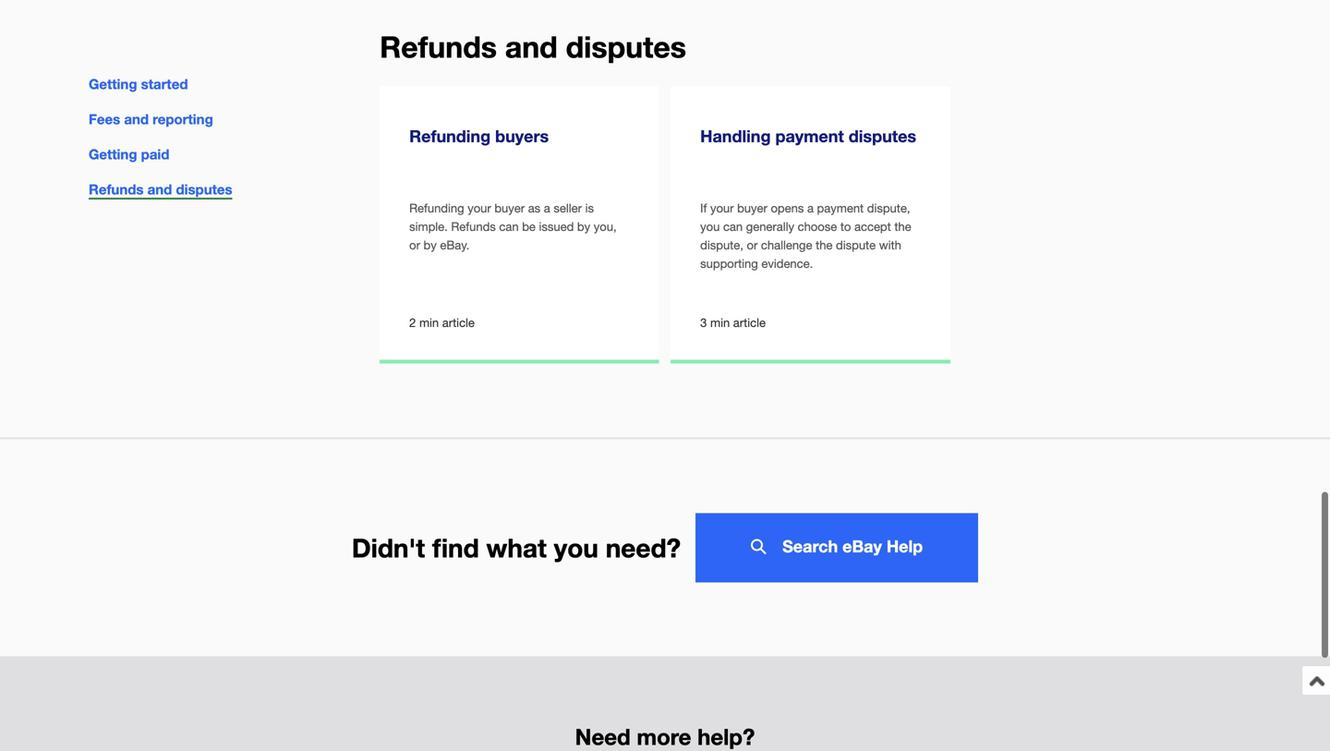 Task type: locate. For each thing, give the bounding box(es) containing it.
refunds
[[380, 29, 497, 64], [89, 181, 144, 198], [451, 220, 496, 234]]

you down if
[[701, 220, 720, 234]]

3 min article
[[701, 316, 766, 330]]

you
[[701, 220, 720, 234], [554, 532, 599, 563]]

1 horizontal spatial or
[[747, 238, 758, 252]]

1 vertical spatial payment
[[818, 201, 864, 215]]

0 vertical spatial disputes
[[566, 29, 687, 64]]

min right 2
[[420, 316, 439, 330]]

min right 3
[[711, 316, 730, 330]]

refunding
[[410, 126, 491, 146], [410, 201, 465, 215]]

0 vertical spatial you
[[701, 220, 720, 234]]

simple.
[[410, 220, 448, 234]]

a for payment
[[808, 201, 814, 215]]

refunding for refunding buyers
[[410, 126, 491, 146]]

ebay.
[[440, 238, 470, 252]]

or down simple.
[[410, 238, 420, 252]]

buyer for refunding
[[495, 201, 525, 215]]

0 vertical spatial dispute,
[[868, 201, 911, 215]]

payment up to
[[818, 201, 864, 215]]

handling
[[701, 126, 771, 146]]

a
[[544, 201, 551, 215], [808, 201, 814, 215]]

1 vertical spatial you
[[554, 532, 599, 563]]

dispute,
[[868, 201, 911, 215], [701, 238, 744, 252]]

1 horizontal spatial disputes
[[566, 29, 687, 64]]

buyer
[[495, 201, 525, 215], [738, 201, 768, 215]]

the up with
[[895, 220, 912, 234]]

min
[[420, 316, 439, 330], [711, 316, 730, 330]]

2 a from the left
[[808, 201, 814, 215]]

your
[[468, 201, 491, 215], [711, 201, 734, 215]]

payment
[[776, 126, 845, 146], [818, 201, 864, 215]]

your up ebay.
[[468, 201, 491, 215]]

article for handling
[[734, 316, 766, 330]]

0 horizontal spatial article
[[443, 316, 475, 330]]

getting paid link
[[89, 146, 170, 163]]

1 vertical spatial by
[[424, 238, 437, 252]]

1 vertical spatial refunding
[[410, 201, 465, 215]]

1 horizontal spatial article
[[734, 316, 766, 330]]

1 vertical spatial disputes
[[849, 126, 917, 146]]

your inside 'refunding your buyer as a seller is simple. refunds can be issued by you, or by ebay.'
[[468, 201, 491, 215]]

1 refunding from the top
[[410, 126, 491, 146]]

what
[[487, 532, 547, 563]]

buyer left as
[[495, 201, 525, 215]]

and for fees and reporting link
[[124, 111, 149, 128]]

and
[[505, 29, 558, 64], [124, 111, 149, 128], [148, 181, 172, 198]]

and for 'refunds and disputes' link
[[148, 181, 172, 198]]

dispute, up supporting
[[701, 238, 744, 252]]

as
[[528, 201, 541, 215]]

2 vertical spatial refunds
[[451, 220, 496, 234]]

or inside if your buyer opens a payment dispute, you can generally choose to accept the dispute, or challenge the dispute with supporting evidence.
[[747, 238, 758, 252]]

1 or from the left
[[410, 238, 420, 252]]

dispute, up accept
[[868, 201, 911, 215]]

1 horizontal spatial the
[[895, 220, 912, 234]]

need
[[576, 724, 631, 750]]

0 vertical spatial getting
[[89, 76, 137, 92]]

2 vertical spatial disputes
[[176, 181, 232, 198]]

getting started
[[89, 76, 188, 92]]

by down is
[[578, 220, 591, 234]]

0 horizontal spatial you
[[554, 532, 599, 563]]

1 horizontal spatial dispute,
[[868, 201, 911, 215]]

0 horizontal spatial min
[[420, 316, 439, 330]]

1 vertical spatial getting
[[89, 146, 137, 163]]

1 horizontal spatial can
[[724, 220, 743, 234]]

0 horizontal spatial dispute,
[[701, 238, 744, 252]]

you right the what
[[554, 532, 599, 563]]

be
[[522, 220, 536, 234]]

buyer inside 'refunding your buyer as a seller is simple. refunds can be issued by you, or by ebay.'
[[495, 201, 525, 215]]

refunds and disputes up buyers
[[380, 29, 687, 64]]

can left be
[[499, 220, 519, 234]]

1 can from the left
[[499, 220, 519, 234]]

1 horizontal spatial your
[[711, 201, 734, 215]]

2 or from the left
[[747, 238, 758, 252]]

refunding left buyers
[[410, 126, 491, 146]]

0 horizontal spatial by
[[424, 238, 437, 252]]

and up buyers
[[505, 29, 558, 64]]

1 a from the left
[[544, 201, 551, 215]]

can
[[499, 220, 519, 234], [724, 220, 743, 234]]

2 refunding from the top
[[410, 201, 465, 215]]

the down choose
[[816, 238, 833, 252]]

article right 2
[[443, 316, 475, 330]]

1 horizontal spatial refunds and disputes
[[380, 29, 687, 64]]

buyer up generally
[[738, 201, 768, 215]]

1 horizontal spatial a
[[808, 201, 814, 215]]

the
[[895, 220, 912, 234], [816, 238, 833, 252]]

0 horizontal spatial a
[[544, 201, 551, 215]]

1 vertical spatial and
[[124, 111, 149, 128]]

0 vertical spatial refunds
[[380, 29, 497, 64]]

disputes
[[566, 29, 687, 64], [849, 126, 917, 146], [176, 181, 232, 198]]

a inside if your buyer opens a payment dispute, you can generally choose to accept the dispute, or challenge the dispute with supporting evidence.
[[808, 201, 814, 215]]

and right fees
[[124, 111, 149, 128]]

a right as
[[544, 201, 551, 215]]

2 horizontal spatial disputes
[[849, 126, 917, 146]]

help
[[887, 536, 923, 556]]

buyer inside if your buyer opens a payment dispute, you can generally choose to accept the dispute, or challenge the dispute with supporting evidence.
[[738, 201, 768, 215]]

getting
[[89, 76, 137, 92], [89, 146, 137, 163]]

1 your from the left
[[468, 201, 491, 215]]

your inside if your buyer opens a payment dispute, you can generally choose to accept the dispute, or challenge the dispute with supporting evidence.
[[711, 201, 734, 215]]

1 horizontal spatial buyer
[[738, 201, 768, 215]]

fees and reporting link
[[89, 111, 213, 128]]

1 horizontal spatial min
[[711, 316, 730, 330]]

handling payment disputes
[[701, 126, 917, 146]]

with
[[880, 238, 902, 252]]

or
[[410, 238, 420, 252], [747, 238, 758, 252]]

by
[[578, 220, 591, 234], [424, 238, 437, 252]]

refunds and disputes link
[[89, 181, 232, 200]]

by down simple.
[[424, 238, 437, 252]]

0 horizontal spatial buyer
[[495, 201, 525, 215]]

or down generally
[[747, 238, 758, 252]]

issued
[[539, 220, 574, 234]]

your right if
[[711, 201, 734, 215]]

1 buyer from the left
[[495, 201, 525, 215]]

2 article from the left
[[734, 316, 766, 330]]

2 can from the left
[[724, 220, 743, 234]]

fees
[[89, 111, 120, 128]]

0 horizontal spatial refunds and disputes
[[89, 181, 232, 198]]

to
[[841, 220, 852, 234]]

article right 3
[[734, 316, 766, 330]]

a inside 'refunding your buyer as a seller is simple. refunds can be issued by you, or by ebay.'
[[544, 201, 551, 215]]

1 article from the left
[[443, 316, 475, 330]]

can up supporting
[[724, 220, 743, 234]]

1 vertical spatial the
[[816, 238, 833, 252]]

and down 'paid'
[[148, 181, 172, 198]]

payment right the handling
[[776, 126, 845, 146]]

2 vertical spatial and
[[148, 181, 172, 198]]

refunding inside 'refunding your buyer as a seller is simple. refunds can be issued by you, or by ebay.'
[[410, 201, 465, 215]]

refunding up simple.
[[410, 201, 465, 215]]

article
[[443, 316, 475, 330], [734, 316, 766, 330]]

if
[[701, 201, 707, 215]]

2 getting from the top
[[89, 146, 137, 163]]

0 horizontal spatial the
[[816, 238, 833, 252]]

1 vertical spatial refunds
[[89, 181, 144, 198]]

0 horizontal spatial your
[[468, 201, 491, 215]]

2 your from the left
[[711, 201, 734, 215]]

1 getting from the top
[[89, 76, 137, 92]]

reporting
[[153, 111, 213, 128]]

a up choose
[[808, 201, 814, 215]]

getting down fees
[[89, 146, 137, 163]]

2 buyer from the left
[[738, 201, 768, 215]]

refunds and disputes
[[380, 29, 687, 64], [89, 181, 232, 198]]

1 horizontal spatial you
[[701, 220, 720, 234]]

1 horizontal spatial by
[[578, 220, 591, 234]]

refunds and disputes down 'paid'
[[89, 181, 232, 198]]

0 horizontal spatial or
[[410, 238, 420, 252]]

2 min from the left
[[711, 316, 730, 330]]

your for handling
[[711, 201, 734, 215]]

you,
[[594, 220, 617, 234]]

find
[[432, 532, 479, 563]]

getting up fees
[[89, 76, 137, 92]]

0 vertical spatial refunding
[[410, 126, 491, 146]]

1 min from the left
[[420, 316, 439, 330]]

0 horizontal spatial can
[[499, 220, 519, 234]]



Task type: vqa. For each thing, say whether or not it's contained in the screenshot.
inch
no



Task type: describe. For each thing, give the bounding box(es) containing it.
getting paid
[[89, 146, 170, 163]]

accept
[[855, 220, 892, 234]]

generally
[[747, 220, 795, 234]]

is
[[586, 201, 594, 215]]

refunding your buyer as a seller is simple. refunds can be issued by you, or by ebay.
[[410, 201, 617, 252]]

2
[[410, 316, 416, 330]]

search
[[783, 536, 838, 556]]

1 vertical spatial dispute,
[[701, 238, 744, 252]]

need?
[[606, 532, 681, 563]]

article for refunding
[[443, 316, 475, 330]]

need more help?
[[576, 724, 755, 750]]

choose
[[798, 220, 838, 234]]

a for buyers
[[544, 201, 551, 215]]

buyer for handling
[[738, 201, 768, 215]]

0 vertical spatial the
[[895, 220, 912, 234]]

can inside 'refunding your buyer as a seller is simple. refunds can be issued by you, or by ebay.'
[[499, 220, 519, 234]]

more
[[637, 724, 692, 750]]

buyers
[[495, 126, 549, 146]]

min for handling
[[711, 316, 730, 330]]

your for refunding
[[468, 201, 491, 215]]

started
[[141, 76, 188, 92]]

getting for getting paid
[[89, 146, 137, 163]]

0 vertical spatial refunds and disputes
[[380, 29, 687, 64]]

ebay
[[843, 536, 883, 556]]

payment inside if your buyer opens a payment dispute, you can generally choose to accept the dispute, or challenge the dispute with supporting evidence.
[[818, 201, 864, 215]]

search ebay help
[[783, 536, 923, 556]]

supporting
[[701, 257, 759, 271]]

opens
[[771, 201, 804, 215]]

dispute
[[836, 238, 876, 252]]

seller
[[554, 201, 582, 215]]

2 min article
[[410, 316, 475, 330]]

refunding for refunding your buyer as a seller is simple. refunds can be issued by you, or by ebay.
[[410, 201, 465, 215]]

3
[[701, 316, 707, 330]]

didn't
[[352, 532, 425, 563]]

refunding buyers
[[410, 126, 549, 146]]

0 horizontal spatial disputes
[[176, 181, 232, 198]]

or inside 'refunding your buyer as a seller is simple. refunds can be issued by you, or by ebay.'
[[410, 238, 420, 252]]

0 vertical spatial by
[[578, 220, 591, 234]]

challenge
[[761, 238, 813, 252]]

min for refunding
[[420, 316, 439, 330]]

help?
[[698, 724, 755, 750]]

you inside if your buyer opens a payment dispute, you can generally choose to accept the dispute, or challenge the dispute with supporting evidence.
[[701, 220, 720, 234]]

getting for getting started
[[89, 76, 137, 92]]

refunds inside 'refunding your buyer as a seller is simple. refunds can be issued by you, or by ebay.'
[[451, 220, 496, 234]]

if your buyer opens a payment dispute, you can generally choose to accept the dispute, or challenge the dispute with supporting evidence.
[[701, 201, 912, 271]]

1 vertical spatial refunds and disputes
[[89, 181, 232, 198]]

evidence.
[[762, 257, 814, 271]]

fees and reporting
[[89, 111, 213, 128]]

0 vertical spatial payment
[[776, 126, 845, 146]]

didn't find what you need?
[[352, 532, 681, 563]]

can inside if your buyer opens a payment dispute, you can generally choose to accept the dispute, or challenge the dispute with supporting evidence.
[[724, 220, 743, 234]]

getting started link
[[89, 76, 188, 92]]

search ebay help link
[[696, 513, 979, 583]]

0 vertical spatial and
[[505, 29, 558, 64]]

paid
[[141, 146, 170, 163]]



